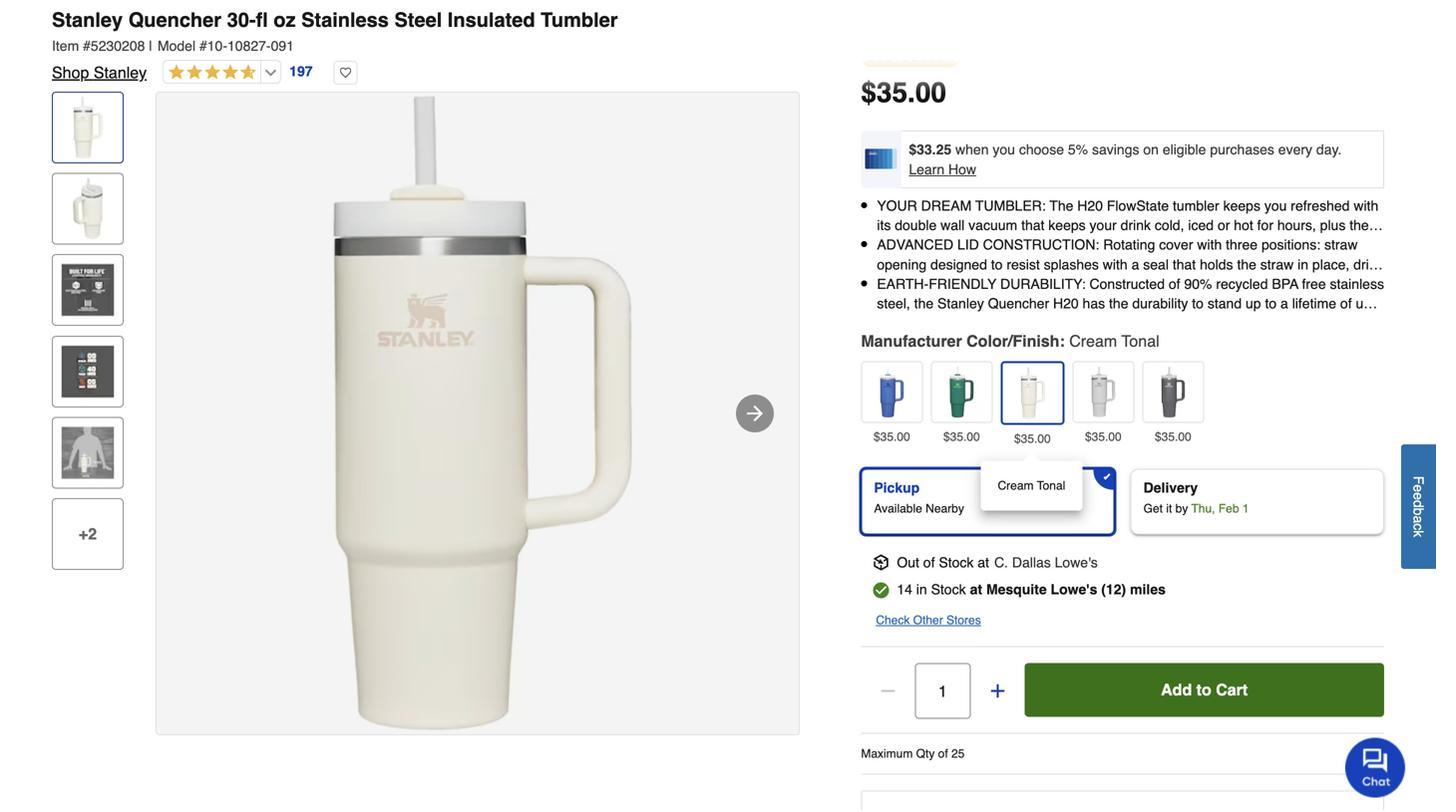 Task type: locate. For each thing, give the bounding box(es) containing it.
0 horizontal spatial straw
[[1261, 257, 1294, 273]]

2 vertical spatial stanley
[[938, 296, 984, 312]]

1 horizontal spatial drink
[[1354, 257, 1384, 273]]

on left all at right top
[[958, 237, 973, 253]]

0 vertical spatial stock
[[939, 555, 974, 571]]

14
[[897, 582, 913, 598]]

1 horizontal spatial a
[[1281, 296, 1289, 312]]

1 vertical spatial h20
[[1053, 296, 1079, 312]]

quencher up model
[[128, 8, 221, 31]]

0 vertical spatial and
[[1236, 237, 1259, 253]]

use,
[[1356, 296, 1382, 312]]

cup
[[1167, 237, 1189, 253]]

h20 up your
[[1078, 198, 1103, 214]]

keeps up just
[[1049, 218, 1086, 233]]

1 vertical spatial cover
[[984, 276, 1018, 292]]

0 horizontal spatial cream
[[998, 479, 1034, 493]]

e
[[1411, 485, 1427, 493], [1411, 493, 1427, 500]]

0 vertical spatial straw
[[1325, 237, 1358, 253]]

0 horizontal spatial on
[[958, 237, 973, 253]]

4.6 stars image
[[164, 64, 257, 82]]

0 vertical spatial it
[[1263, 237, 1270, 253]]

every
[[1279, 142, 1313, 158]]

1 vertical spatial at
[[970, 582, 983, 598]]

is
[[1274, 237, 1284, 253]]

0 horizontal spatial a
[[1132, 257, 1139, 273]]

wall
[[941, 218, 965, 233]]

1 vertical spatial and
[[935, 276, 958, 292]]

stock up stores
[[931, 582, 966, 598]]

1 horizontal spatial straw
[[1325, 237, 1358, 253]]

advanced lid construction: rotating cover with three positions: straw opening designed to resist splashes with a seal that holds the straw in place, drink opening, and full-cover top for added leak resistance
[[877, 237, 1384, 292]]

2 horizontal spatial with
[[1354, 198, 1379, 214]]

tumbler
[[1173, 198, 1220, 214]]

h20 down added
[[1053, 296, 1079, 312]]

0 horizontal spatial drink
[[1121, 218, 1151, 233]]

1 vertical spatial drink
[[1354, 257, 1384, 273]]

pickup image
[[873, 555, 889, 571]]

durability:
[[1000, 276, 1086, 292]]

heart outline image
[[334, 61, 358, 85]]

it left is
[[1263, 237, 1270, 253]]

0 horizontal spatial quencher
[[128, 8, 221, 31]]

and down designed at the right of page
[[935, 276, 958, 292]]

in
[[1298, 257, 1309, 273], [916, 582, 927, 598]]

0 vertical spatial in
[[1298, 257, 1309, 273]]

item number 5 2 3 0 2 0 8 and model number 1 0 - 1 0 8 2 7 - 0 9 1 element
[[52, 36, 1384, 56]]

0 horizontal spatial you
[[993, 142, 1015, 158]]

on left eligible
[[1143, 142, 1159, 158]]

cream tonal
[[998, 479, 1066, 493]]

0 vertical spatial stanley
[[52, 8, 123, 31]]

check circle filled image
[[873, 583, 889, 599]]

1 vertical spatial with
[[1197, 237, 1222, 253]]

plus
[[1320, 218, 1346, 233]]

your
[[877, 198, 917, 214]]

2 vertical spatial with
[[1103, 257, 1128, 273]]

1 horizontal spatial on
[[1143, 142, 1159, 158]]

tonal down bottles
[[1122, 332, 1160, 351]]

stanley down 5230208
[[94, 63, 147, 82]]

check
[[876, 614, 910, 628]]

2 vertical spatial and
[[1169, 315, 1192, 331]]

(
[[1101, 582, 1106, 598]]

0 horizontal spatial tonal
[[1037, 479, 1066, 493]]

of left 90%
[[1169, 276, 1181, 292]]

model
[[158, 38, 196, 54]]

the right plus
[[1350, 218, 1369, 233]]

it
[[1263, 237, 1270, 253], [1166, 502, 1172, 516]]

0 horizontal spatial and
[[935, 276, 958, 292]]

$35.00 for cream tonal image
[[1014, 432, 1051, 446]]

lowe's
[[1055, 555, 1098, 571], [1051, 582, 1098, 598]]

$35.00 down alpine image at right
[[944, 430, 980, 444]]

0 vertical spatial cover
[[1159, 237, 1193, 253]]

1 vertical spatial stock
[[931, 582, 966, 598]]

cover down cold,
[[1159, 237, 1193, 253]]

with up leak
[[1103, 257, 1128, 273]]

cream tonal image
[[1007, 368, 1059, 419]]

for right top
[[1046, 276, 1062, 292]]

add to cart
[[1161, 681, 1248, 700]]

in up free
[[1298, 257, 1309, 273]]

0 vertical spatial drink
[[1121, 218, 1151, 233]]

2 horizontal spatial a
[[1411, 516, 1427, 524]]

cream up c.
[[998, 479, 1034, 493]]

stock left c.
[[939, 555, 974, 571]]

drink
[[1121, 218, 1151, 233], [1354, 257, 1384, 273]]

straw down plus
[[1325, 237, 1358, 253]]

choose
[[1019, 142, 1064, 158]]

0 vertical spatial on
[[1143, 142, 1159, 158]]

to down the sizes at the right of page
[[991, 257, 1003, 273]]

with up holds
[[1197, 237, 1222, 253]]

# right model
[[199, 38, 207, 54]]

1 horizontal spatial keeps
[[1223, 198, 1261, 214]]

1 vertical spatial on
[[958, 237, 973, 253]]

e up d
[[1411, 485, 1427, 493]]

0 horizontal spatial with
[[1103, 257, 1128, 273]]

cart
[[1216, 681, 1248, 700]]

for
[[1257, 218, 1274, 233], [1046, 276, 1062, 292]]

lowe's right dallas on the right of page
[[1055, 555, 1098, 571]]

1 horizontal spatial use
[[1054, 315, 1077, 331]]

get
[[1144, 502, 1163, 516]]

recycled
[[1216, 276, 1268, 292]]

cover down resist
[[984, 276, 1018, 292]]

keeps
[[1223, 198, 1261, 214], [1049, 218, 1086, 233]]

stock
[[939, 555, 974, 571], [931, 582, 966, 598]]

you right when
[[993, 142, 1015, 158]]

a inside advanced lid construction: rotating cover with three positions: straw opening designed to resist splashes with a seal that holds the straw in place, drink opening, and full-cover top for added leak resistance
[[1132, 257, 1139, 273]]

d
[[1411, 500, 1427, 508]]

0 horizontal spatial it
[[1166, 502, 1172, 516]]

0 horizontal spatial keeps
[[1049, 218, 1086, 233]]

single-
[[1013, 315, 1054, 331]]

0 vertical spatial quencher
[[128, 8, 221, 31]]

2 # from the left
[[199, 38, 207, 54]]

0 vertical spatial for
[[1257, 218, 1274, 233]]

1 vertical spatial tonal
[[1037, 479, 1066, 493]]

# right item
[[83, 38, 91, 54]]

1 e from the top
[[1411, 485, 1427, 493]]

1 vertical spatial you
[[1265, 198, 1287, 214]]

full-
[[962, 276, 984, 292]]

0 vertical spatial at
[[978, 555, 989, 571]]

0 vertical spatial that
[[1021, 218, 1045, 233]]

it left the by
[[1166, 502, 1172, 516]]

1 horizontal spatial #
[[199, 38, 207, 54]]

1 horizontal spatial for
[[1257, 218, 1274, 233]]

a down rotating
[[1132, 257, 1139, 273]]

0 vertical spatial h20
[[1078, 198, 1103, 214]]

with right refreshed
[[1354, 198, 1379, 214]]

0 horizontal spatial that
[[1021, 218, 1045, 233]]

stanley 10-10827-091 water-bottles-mugs - thumbnail view #2 image
[[57, 178, 119, 240]]

0 vertical spatial with
[[1354, 198, 1379, 214]]

shop
[[52, 63, 89, 82]]

h20 inside 'your dream tumbler: the h20 flowstate tumbler keeps you refreshed with its double wall vacuum that keeps your drink cold, iced or hot for hours, plus the narrow base on all sizes fits just about any car cup holder and it is dishwasher safe'
[[1078, 198, 1103, 214]]

the up recycled
[[1237, 257, 1257, 273]]

cream down plastic
[[1069, 332, 1117, 351]]

1
[[1243, 502, 1249, 516]]

for right hot
[[1257, 218, 1274, 233]]

1 vertical spatial that
[[1173, 257, 1196, 273]]

straw down is
[[1261, 257, 1294, 273]]

to right add at right bottom
[[1197, 681, 1212, 700]]

steel,
[[877, 296, 910, 312]]

of right out
[[923, 555, 935, 571]]

a
[[1132, 257, 1139, 273], [1281, 296, 1289, 312], [1411, 516, 1427, 524]]

by
[[1176, 502, 1188, 516]]

chat invite button image
[[1346, 738, 1406, 798]]

fits
[[1031, 237, 1049, 253]]

constructed
[[1090, 276, 1165, 292]]

stock for in
[[931, 582, 966, 598]]

$35.00 down "iris" image
[[874, 430, 910, 444]]

1 vertical spatial in
[[916, 582, 927, 598]]

lowe's left '('
[[1051, 582, 1098, 598]]

option group
[[853, 461, 1392, 543]]

iced
[[1188, 218, 1214, 233]]

drink up stainless
[[1354, 257, 1384, 273]]

1 vertical spatial a
[[1281, 296, 1289, 312]]

stanley 10-10827-091 quencher 30-fl oz stainless steel insulated tumbler image
[[157, 93, 799, 735]]

1 vertical spatial it
[[1166, 502, 1172, 516]]

resistance
[[1138, 276, 1202, 292]]

0 vertical spatial a
[[1132, 257, 1139, 273]]

at
[[978, 555, 989, 571], [970, 582, 983, 598]]

at left c.
[[978, 555, 989, 571]]

tonal up dallas on the right of page
[[1037, 479, 1066, 493]]

1 vertical spatial keeps
[[1049, 218, 1086, 233]]

e up b
[[1411, 493, 1427, 500]]

keeps up hot
[[1223, 198, 1261, 214]]

stanley up item
[[52, 8, 123, 31]]

use up : at the top of the page
[[1054, 315, 1077, 331]]

$35.00 down fog image
[[1085, 430, 1122, 444]]

at up stores
[[970, 582, 983, 598]]

stainless
[[1330, 276, 1384, 292]]

the
[[1050, 198, 1074, 214]]

1 vertical spatial for
[[1046, 276, 1062, 292]]

quencher inside stanley quencher 30-fl oz stainless steel insulated tumbler item # 5230208 | model # 10-10827-091
[[128, 8, 221, 31]]

and inside 'your dream tumbler: the h20 flowstate tumbler keeps you refreshed with its double wall vacuum that keeps your drink cold, iced or hot for hours, plus the narrow base on all sizes fits just about any car cup holder and it is dishwasher safe'
[[1236, 237, 1259, 253]]

to inside advanced lid construction: rotating cover with three positions: straw opening designed to resist splashes with a seal that holds the straw in place, drink opening, and full-cover top for added leak resistance
[[991, 257, 1003, 273]]

1 horizontal spatial quencher
[[988, 296, 1049, 312]]

1 vertical spatial straw
[[1261, 257, 1294, 273]]

insulated
[[448, 8, 535, 31]]

that up "fits"
[[1021, 218, 1045, 233]]

with inside 'your dream tumbler: the h20 flowstate tumbler keeps you refreshed with its double wall vacuum that keeps your drink cold, iced or hot for hours, plus the narrow base on all sizes fits just about any car cup holder and it is dishwasher safe'
[[1354, 198, 1379, 214]]

the
[[1350, 218, 1369, 233], [1237, 257, 1257, 273], [914, 296, 934, 312], [1109, 296, 1129, 312], [948, 315, 967, 331]]

on inside the $33.25 when you choose 5% savings on eligible purchases every day. learn how
[[1143, 142, 1159, 158]]

stanley 10-10827-091 quencher 30-fl oz stainless steel insulated tumbler - thumbnail image
[[57, 97, 119, 159]]

arrow right image
[[743, 402, 767, 426]]

use up manufacturer color/finish : cream tonal
[[971, 315, 994, 331]]

that inside 'your dream tumbler: the h20 flowstate tumbler keeps you refreshed with its double wall vacuum that keeps your drink cold, iced or hot for hours, plus the narrow base on all sizes fits just about any car cup holder and it is dishwasher safe'
[[1021, 218, 1045, 233]]

with
[[1354, 198, 1379, 214], [1197, 237, 1222, 253], [1103, 257, 1128, 273]]

0 vertical spatial cream
[[1069, 332, 1117, 351]]

2 horizontal spatial and
[[1236, 237, 1259, 253]]

$35.00 down "charcoal" image
[[1155, 430, 1192, 444]]

quencher down top
[[988, 296, 1049, 312]]

0 horizontal spatial for
[[1046, 276, 1062, 292]]

0 horizontal spatial cover
[[984, 276, 1018, 292]]

stanley down friendly
[[938, 296, 984, 312]]

in right '14'
[[916, 582, 927, 598]]

out of stock at c. dallas lowe's
[[897, 555, 1098, 571]]

:
[[1060, 332, 1065, 351]]

stanley inside stanley quencher 30-fl oz stainless steel insulated tumbler item # 5230208 | model # 10-10827-091
[[52, 8, 123, 31]]

at for at
[[970, 582, 983, 598]]

cold,
[[1155, 218, 1184, 233]]

you inside the $33.25 when you choose 5% savings on eligible purchases every day. learn how
[[993, 142, 1015, 158]]

for inside 'your dream tumbler: the h20 flowstate tumbler keeps you refreshed with its double wall vacuum that keeps your drink cold, iced or hot for hours, plus the narrow base on all sizes fits just about any car cup holder and it is dishwasher safe'
[[1257, 218, 1274, 233]]

5%
[[1068, 142, 1088, 158]]

Stepper number input field with increment and decrement buttons number field
[[915, 664, 971, 720]]

stanley 10-10827-091 water-bottles-mugs - thumbnail view #3 image
[[57, 260, 119, 321]]

that
[[1021, 218, 1045, 233], [1173, 257, 1196, 273]]

drink down flowstate
[[1121, 218, 1151, 233]]

that down the cup
[[1173, 257, 1196, 273]]

place,
[[1313, 257, 1350, 273]]

1 horizontal spatial that
[[1173, 257, 1196, 273]]

a down "bpa"
[[1281, 296, 1289, 312]]

1 horizontal spatial it
[[1263, 237, 1270, 253]]

$35.00
[[874, 430, 910, 444], [944, 430, 980, 444], [1085, 430, 1122, 444], [1155, 430, 1192, 444], [1014, 432, 1051, 446]]

0 horizontal spatial use
[[971, 315, 994, 331]]

197
[[289, 64, 313, 79]]

and down durability
[[1169, 315, 1192, 331]]

stanley 10-10827-091 water-bottles-mugs - thumbnail view #5 image
[[57, 422, 119, 484]]

1 vertical spatial quencher
[[988, 296, 1049, 312]]

minus image
[[878, 682, 898, 702]]

1 horizontal spatial you
[[1265, 198, 1287, 214]]

1 horizontal spatial tonal
[[1122, 332, 1160, 351]]

1 vertical spatial stanley
[[94, 63, 147, 82]]

0 vertical spatial you
[[993, 142, 1015, 158]]

of up manufacturer color/finish : cream tonal
[[997, 315, 1009, 331]]

check other stores
[[876, 614, 981, 628]]

f e e d b a c k button
[[1401, 445, 1436, 569]]

a up 'k'
[[1411, 516, 1427, 524]]

free
[[1302, 276, 1326, 292]]

charcoal image
[[1147, 367, 1199, 418]]

to right up
[[1265, 296, 1277, 312]]

091
[[271, 38, 294, 54]]

1 horizontal spatial and
[[1169, 315, 1192, 331]]

$35.00 down cream tonal image
[[1014, 432, 1051, 446]]

add to cart button
[[1025, 664, 1384, 718]]

bpa
[[1272, 276, 1299, 292]]

bottles
[[1124, 315, 1165, 331]]

1 horizontal spatial in
[[1298, 257, 1309, 273]]

resist
[[1007, 257, 1040, 273]]

and down hot
[[1236, 237, 1259, 253]]

2 e from the top
[[1411, 493, 1427, 500]]

0 horizontal spatial #
[[83, 38, 91, 54]]

drink inside 'your dream tumbler: the h20 flowstate tumbler keeps you refreshed with its double wall vacuum that keeps your drink cold, iced or hot for hours, plus the narrow base on all sizes fits just about any car cup holder and it is dishwasher safe'
[[1121, 218, 1151, 233]]

earth-
[[877, 276, 929, 292]]

designed
[[931, 257, 987, 273]]

it inside 'your dream tumbler: the h20 flowstate tumbler keeps you refreshed with its double wall vacuum that keeps your drink cold, iced or hot for hours, plus the narrow base on all sizes fits just about any car cup holder and it is dishwasher safe'
[[1263, 237, 1270, 253]]

2 vertical spatial a
[[1411, 516, 1427, 524]]

you up hours,
[[1265, 198, 1287, 214]]

stock for of
[[939, 555, 974, 571]]



Task type: vqa. For each thing, say whether or not it's contained in the screenshot.
top info icon
no



Task type: describe. For each thing, give the bounding box(es) containing it.
for inside advanced lid construction: rotating cover with three positions: straw opening designed to resist splashes with a seal that holds the straw in place, drink opening, and full-cover top for added leak resistance
[[1046, 276, 1062, 292]]

up
[[1246, 296, 1261, 312]]

car
[[1143, 237, 1163, 253]]

earth-friendly durability: constructed of 90% recycled bpa free stainless steel, the stanley quencher h20 has the durability to stand up to a lifetime of use, eliminating the use of single-use plastic bottles and straws
[[877, 276, 1384, 331]]

your dream tumbler: the h20 flowstate tumbler keeps you refreshed with its double wall vacuum that keeps your drink cold, iced or hot for hours, plus the narrow base on all sizes fits just about any car cup holder and it is dishwasher safe
[[877, 198, 1379, 273]]

.
[[908, 77, 915, 109]]

of down stainless
[[1341, 296, 1352, 312]]

$
[[861, 77, 877, 109]]

quencher inside earth-friendly durability: constructed of 90% recycled bpa free stainless steel, the stanley quencher h20 has the durability to stand up to a lifetime of use, eliminating the use of single-use plastic bottles and straws
[[988, 296, 1049, 312]]

color/finish
[[967, 332, 1060, 351]]

14 in stock at mesquite lowe's ( 12 ) miles
[[897, 582, 1166, 598]]

manufacturer
[[861, 332, 962, 351]]

shop stanley
[[52, 63, 147, 82]]

a inside earth-friendly durability: constructed of 90% recycled bpa free stainless steel, the stanley quencher h20 has the durability to stand up to a lifetime of use, eliminating the use of single-use plastic bottles and straws
[[1281, 296, 1289, 312]]

30-
[[227, 8, 256, 31]]

drink inside advanced lid construction: rotating cover with three positions: straw opening designed to resist splashes with a seal that holds the straw in place, drink opening, and full-cover top for added leak resistance
[[1354, 257, 1384, 273]]

option group containing pickup
[[853, 461, 1392, 543]]

5230208
[[91, 38, 145, 54]]

holds
[[1200, 257, 1233, 273]]

opening
[[877, 257, 927, 273]]

just
[[1052, 237, 1074, 253]]

learn how button
[[909, 160, 977, 180]]

$33.25 when you choose 5% savings on eligible purchases every day. learn how
[[909, 142, 1342, 178]]

1 horizontal spatial cover
[[1159, 237, 1193, 253]]

$35.00 for "charcoal" image
[[1155, 430, 1192, 444]]

25
[[952, 748, 965, 762]]

c
[[1411, 524, 1427, 531]]

plus image
[[988, 682, 1008, 702]]

1 horizontal spatial with
[[1197, 237, 1222, 253]]

pickup
[[874, 480, 920, 496]]

miles
[[1130, 582, 1166, 598]]

alpine image
[[936, 367, 988, 418]]

f e e d b a c k
[[1411, 476, 1427, 538]]

narrow
[[877, 237, 920, 253]]

the down friendly
[[948, 315, 967, 331]]

)
[[1122, 582, 1126, 598]]

opening,
[[877, 276, 931, 292]]

durability
[[1132, 296, 1188, 312]]

leak
[[1108, 276, 1134, 292]]

added
[[1066, 276, 1105, 292]]

about
[[1078, 237, 1113, 253]]

delivery get it by thu, feb 1
[[1144, 480, 1249, 516]]

0 horizontal spatial in
[[916, 582, 927, 598]]

safe
[[877, 257, 903, 273]]

on inside 'your dream tumbler: the h20 flowstate tumbler keeps you refreshed with its double wall vacuum that keeps your drink cold, iced or hot for hours, plus the narrow base on all sizes fits just about any car cup holder and it is dishwasher safe'
[[958, 237, 973, 253]]

$35.00 for "iris" image
[[874, 430, 910, 444]]

thu,
[[1192, 502, 1215, 516]]

manufacturer color/finish : cream tonal
[[861, 332, 1160, 351]]

it inside delivery get it by thu, feb 1
[[1166, 502, 1172, 516]]

c.
[[994, 555, 1008, 571]]

add
[[1161, 681, 1192, 700]]

|
[[149, 38, 153, 54]]

qty
[[916, 748, 935, 762]]

straws
[[1196, 315, 1236, 331]]

you inside 'your dream tumbler: the h20 flowstate tumbler keeps you refreshed with its double wall vacuum that keeps your drink cold, iced or hot for hours, plus the narrow base on all sizes fits just about any car cup holder and it is dishwasher safe'
[[1265, 198, 1287, 214]]

35
[[877, 77, 908, 109]]

oz
[[274, 8, 296, 31]]

$35.00 for alpine image at right
[[944, 430, 980, 444]]

construction:
[[983, 237, 1100, 253]]

f
[[1411, 476, 1427, 485]]

to down 90%
[[1192, 296, 1204, 312]]

when
[[956, 142, 989, 158]]

2 use from the left
[[1054, 315, 1077, 331]]

eligible
[[1163, 142, 1206, 158]]

$35.00 for fog image
[[1085, 430, 1122, 444]]

item
[[52, 38, 79, 54]]

of left '25'
[[938, 748, 948, 762]]

1 vertical spatial cream
[[998, 479, 1034, 493]]

vacuum
[[969, 218, 1018, 233]]

rotating
[[1103, 237, 1155, 253]]

day.
[[1317, 142, 1342, 158]]

dallas
[[1012, 555, 1051, 571]]

stanley inside earth-friendly durability: constructed of 90% recycled bpa free stainless steel, the stanley quencher h20 has the durability to stand up to a lifetime of use, eliminating the use of single-use plastic bottles and straws
[[938, 296, 984, 312]]

the inside 'your dream tumbler: the h20 flowstate tumbler keeps you refreshed with its double wall vacuum that keeps your drink cold, iced or hot for hours, plus the narrow base on all sizes fits just about any car cup holder and it is dishwasher safe'
[[1350, 218, 1369, 233]]

to inside "button"
[[1197, 681, 1212, 700]]

90%
[[1184, 276, 1212, 292]]

fog image
[[1078, 367, 1129, 418]]

iris image
[[866, 367, 918, 418]]

hours,
[[1278, 218, 1316, 233]]

at for c. dallas lowe's
[[978, 555, 989, 571]]

the up eliminating
[[914, 296, 934, 312]]

stanley quencher 30-fl oz stainless steel insulated tumbler item # 5230208 | model # 10-10827-091
[[52, 8, 618, 54]]

and inside advanced lid construction: rotating cover with three positions: straw opening designed to resist splashes with a seal that holds the straw in place, drink opening, and full-cover top for added leak resistance
[[935, 276, 958, 292]]

stainless
[[301, 8, 389, 31]]

stores
[[947, 614, 981, 628]]

lifetime
[[1292, 296, 1337, 312]]

lid
[[958, 237, 979, 253]]

stanley 10-10827-091 water-bottles-mugs - thumbnail view #4 image
[[57, 341, 119, 403]]

$33.25
[[909, 142, 952, 158]]

seal
[[1143, 257, 1169, 273]]

in inside advanced lid construction: rotating cover with three positions: straw opening designed to resist splashes with a seal that holds the straw in place, drink opening, and full-cover top for added leak resistance
[[1298, 257, 1309, 273]]

1 vertical spatial lowe's
[[1051, 582, 1098, 598]]

10-
[[207, 38, 227, 54]]

base
[[924, 237, 954, 253]]

the down leak
[[1109, 296, 1129, 312]]

the inside advanced lid construction: rotating cover with three positions: straw opening designed to resist splashes with a seal that holds the straw in place, drink opening, and full-cover top for added leak resistance
[[1237, 257, 1257, 273]]

other
[[913, 614, 943, 628]]

fl
[[256, 8, 268, 31]]

advanced
[[877, 237, 954, 253]]

pickup available nearby
[[874, 480, 964, 516]]

h20 inside earth-friendly durability: constructed of 90% recycled bpa free stainless steel, the stanley quencher h20 has the durability to stand up to a lifetime of use, eliminating the use of single-use plastic bottles and straws
[[1053, 296, 1079, 312]]

1 # from the left
[[83, 38, 91, 54]]

1 use from the left
[[971, 315, 994, 331]]

double
[[895, 218, 937, 233]]

and inside earth-friendly durability: constructed of 90% recycled bpa free stainless steel, the stanley quencher h20 has the durability to stand up to a lifetime of use, eliminating the use of single-use plastic bottles and straws
[[1169, 315, 1192, 331]]

all
[[977, 237, 991, 253]]

learn
[[909, 162, 945, 178]]

tumbler
[[541, 8, 618, 31]]

how
[[949, 162, 977, 178]]

maximum
[[861, 748, 913, 762]]

dishwasher
[[1288, 237, 1358, 253]]

0 vertical spatial tonal
[[1122, 332, 1160, 351]]

friendly
[[929, 276, 997, 292]]

1 horizontal spatial cream
[[1069, 332, 1117, 351]]

available
[[874, 502, 922, 516]]

positions:
[[1262, 237, 1321, 253]]

tumbler:
[[975, 198, 1046, 214]]

holder
[[1193, 237, 1232, 253]]

has
[[1083, 296, 1105, 312]]

a inside button
[[1411, 516, 1427, 524]]

mesquite
[[986, 582, 1047, 598]]

0 vertical spatial lowe's
[[1055, 555, 1098, 571]]

hot
[[1234, 218, 1254, 233]]

that inside advanced lid construction: rotating cover with three positions: straw opening designed to resist splashes with a seal that holds the straw in place, drink opening, and full-cover top for added leak resistance
[[1173, 257, 1196, 273]]

10827-
[[227, 38, 271, 54]]

nearby
[[926, 502, 964, 516]]

+2 button
[[52, 499, 124, 571]]

0 vertical spatial keeps
[[1223, 198, 1261, 214]]



